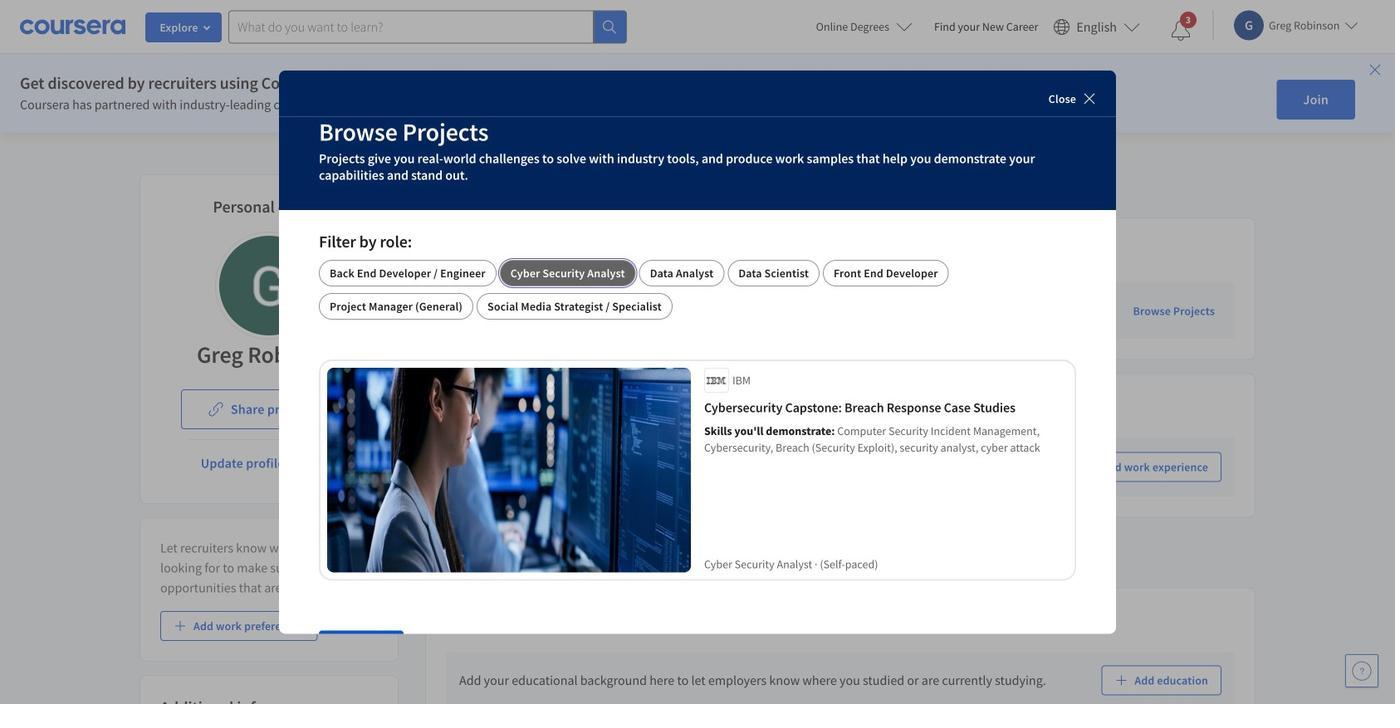 Task type: vqa. For each thing, say whether or not it's contained in the screenshot.
7,000+
no



Task type: describe. For each thing, give the bounding box(es) containing it.
help center image
[[1352, 661, 1372, 681]]

information about the projects section image
[[510, 244, 523, 258]]

edit personal details. image
[[372, 188, 385, 201]]



Task type: locate. For each thing, give the bounding box(es) containing it.
None button
[[319, 260, 496, 286], [500, 260, 636, 286], [639, 260, 724, 286], [728, 260, 820, 286], [823, 260, 949, 286], [319, 293, 473, 320], [477, 293, 673, 320], [319, 260, 496, 286], [500, 260, 636, 286], [639, 260, 724, 286], [728, 260, 820, 286], [823, 260, 949, 286], [319, 293, 473, 320], [477, 293, 673, 320]]

group
[[319, 260, 1076, 320]]

coursera image
[[20, 13, 125, 40]]

None search field
[[228, 10, 627, 44]]

dialog
[[279, 70, 1116, 704]]

profile photo image
[[219, 236, 319, 335]]



